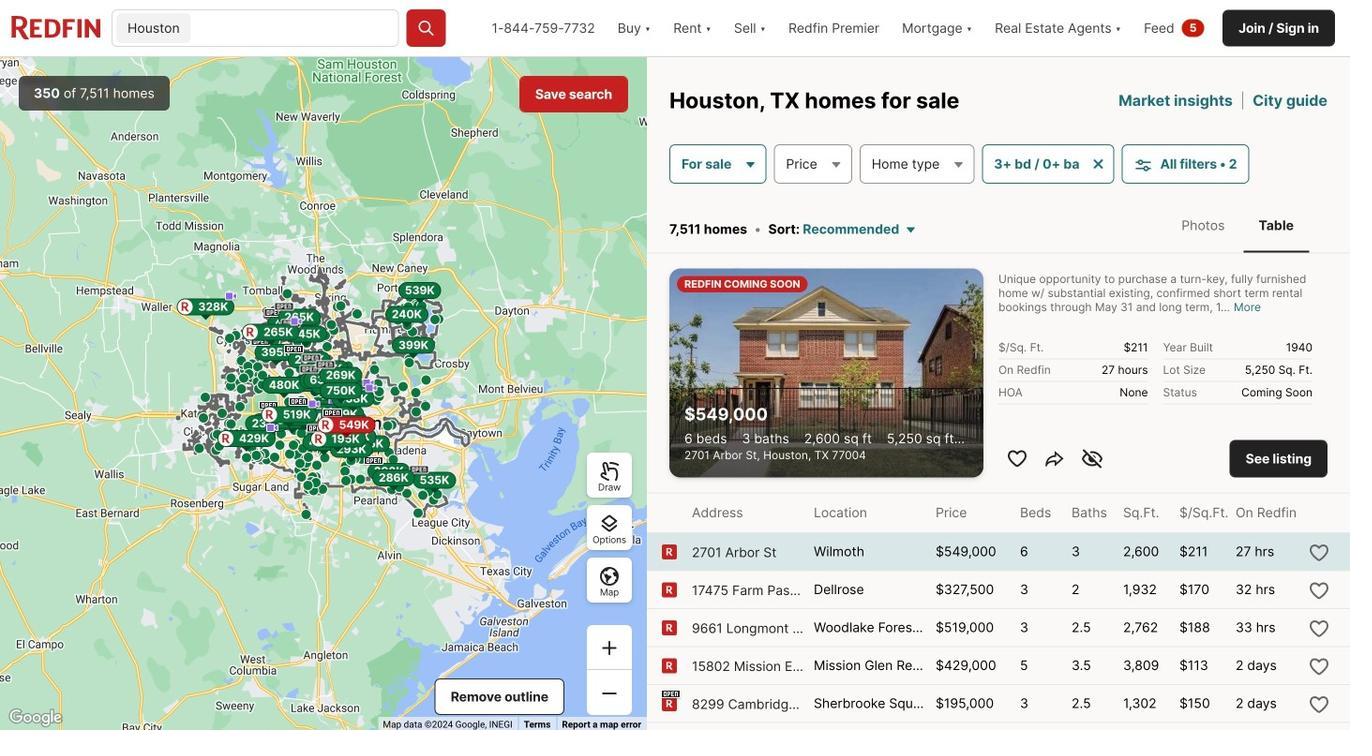 Task type: locate. For each thing, give the bounding box(es) containing it.
tab list
[[1148, 199, 1328, 252]]

toggle search results table view tab
[[1244, 202, 1309, 249]]

None search field
[[195, 10, 398, 48]]



Task type: describe. For each thing, give the bounding box(es) containing it.
toggle search results photos view tab
[[1167, 202, 1240, 249]]

submit search image
[[417, 19, 436, 38]]

google image
[[5, 706, 67, 730]]

map region
[[0, 57, 647, 730]]



Task type: vqa. For each thing, say whether or not it's contained in the screenshot.
Google IMAGE at the left of page
yes



